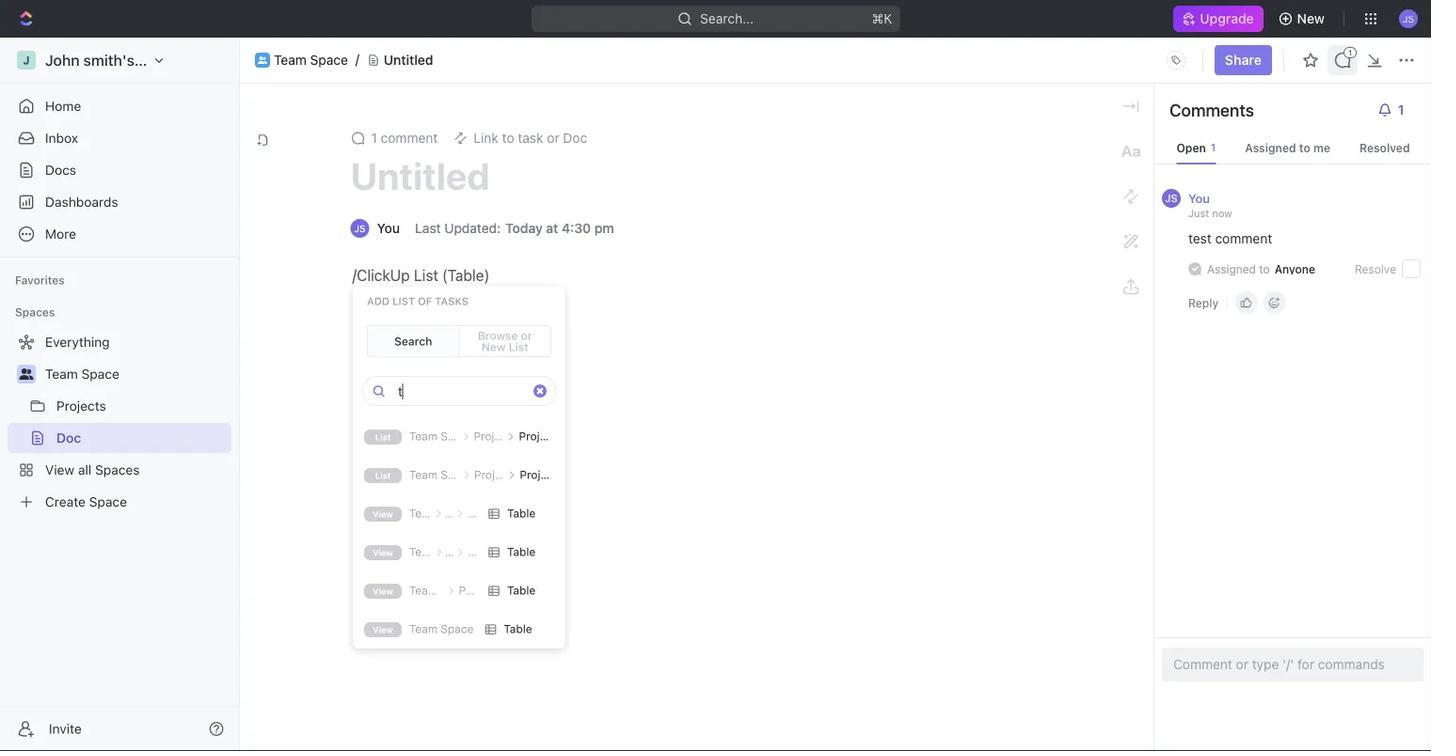 Task type: locate. For each thing, give the bounding box(es) containing it.
1 view from the top
[[373, 510, 393, 520]]

team space
[[274, 52, 348, 68], [45, 367, 119, 382], [409, 430, 474, 443], [409, 469, 474, 482], [409, 584, 474, 598], [409, 623, 474, 636]]

1 vertical spatial untitled
[[351, 154, 490, 198]]

1 horizontal spatial new
[[1297, 11, 1325, 26]]

you
[[1189, 191, 1210, 205]]

team space link inside sidebar navigation
[[45, 359, 228, 390]]

comment for test comment
[[1215, 231, 1272, 247]]

2
[[560, 430, 567, 443]]

0 horizontal spatial team space link
[[45, 359, 228, 390]]

1 vertical spatial team space link
[[45, 359, 228, 390]]

to down test comment
[[1259, 263, 1270, 276]]

updated:
[[444, 221, 501, 236]]

1 horizontal spatial team space link
[[274, 52, 348, 68]]

today
[[505, 221, 543, 236]]

0 vertical spatial comment
[[381, 130, 438, 146]]

resolve
[[1355, 263, 1397, 276]]

project down project 2
[[520, 469, 558, 482]]

1 vertical spatial 1
[[561, 469, 566, 482]]

favorites
[[15, 274, 65, 287]]

comment
[[381, 130, 438, 146], [1215, 231, 1272, 247]]

dashboards link
[[8, 187, 232, 217]]

new inside add list of tasks browse or new list
[[482, 341, 506, 354]]

last updated: today at 4:30 pm
[[415, 221, 614, 236]]

project for 1
[[520, 469, 558, 482]]

team space link
[[274, 52, 348, 68], [45, 359, 228, 390]]

assigned down test comment
[[1207, 263, 1256, 276]]

team
[[274, 52, 307, 68], [45, 367, 78, 382], [409, 430, 438, 443], [409, 469, 438, 482], [409, 584, 438, 598], [409, 623, 438, 636]]

new left or
[[482, 341, 506, 354]]

assigned left the me
[[1245, 141, 1296, 154]]

0 horizontal spatial to
[[1259, 263, 1270, 276]]

0 vertical spatial team space link
[[274, 52, 348, 68]]

view
[[373, 510, 393, 520], [373, 549, 393, 559], [373, 587, 393, 597], [373, 626, 393, 636]]

1 vertical spatial to
[[1259, 263, 1270, 276]]

new button
[[1271, 4, 1336, 34]]

4:30
[[562, 221, 591, 236]]

add
[[367, 295, 390, 308]]

1 vertical spatial assigned
[[1207, 263, 1256, 276]]

projects
[[471, 430, 517, 443], [471, 469, 517, 482], [456, 584, 502, 598]]

inbox link
[[8, 123, 232, 153]]

browse
[[478, 329, 518, 343]]

untitled
[[384, 52, 433, 68], [351, 154, 490, 198]]

Filter by name... text field
[[398, 377, 526, 406]]

1 vertical spatial new
[[482, 341, 506, 354]]

untitled down 1 comment
[[351, 154, 490, 198]]

1 horizontal spatial comment
[[1215, 231, 1272, 247]]

assigned
[[1245, 141, 1296, 154], [1207, 263, 1256, 276]]

search...
[[700, 11, 754, 26]]

of
[[418, 295, 432, 308]]

just
[[1189, 207, 1210, 219]]

me
[[1314, 141, 1331, 154]]

project for 2
[[519, 430, 557, 443]]

0 vertical spatial project
[[519, 430, 557, 443]]

add list of tasks browse or new list
[[367, 295, 532, 354]]

/ clickup list (table)
[[352, 267, 490, 285]]

reply
[[1189, 296, 1219, 310]]

new right upgrade
[[1297, 11, 1325, 26]]

0 horizontal spatial comment
[[381, 130, 438, 146]]

projects for project 1
[[471, 469, 517, 482]]

new
[[1297, 11, 1325, 26], [482, 341, 506, 354]]

or
[[521, 329, 532, 343]]

comments
[[1170, 100, 1254, 120]]

0 horizontal spatial new
[[482, 341, 506, 354]]

list
[[414, 267, 438, 285], [509, 341, 529, 354], [375, 433, 391, 443], [375, 471, 391, 481]]

2 view from the top
[[373, 549, 393, 559]]

docs
[[45, 162, 76, 178]]

1 horizontal spatial to
[[1299, 141, 1311, 154]]

comment up last
[[381, 130, 438, 146]]

assigned to
[[1207, 263, 1270, 276]]

0 vertical spatial projects
[[471, 430, 517, 443]]

team space link for user group image in the top left of the page
[[274, 52, 348, 68]]

assigned to me
[[1245, 141, 1331, 154]]

project
[[519, 430, 557, 443], [520, 469, 558, 482]]

0 vertical spatial to
[[1299, 141, 1311, 154]]

1 horizontal spatial 1
[[561, 469, 566, 482]]

list inside add list of tasks browse or new list
[[509, 341, 529, 354]]

1 vertical spatial project
[[520, 469, 558, 482]]

untitled up 1 comment
[[384, 52, 433, 68]]

table
[[507, 507, 536, 521], [507, 546, 536, 559], [507, 584, 536, 598], [504, 623, 532, 636]]

project left 2
[[519, 430, 557, 443]]

upgrade link
[[1174, 6, 1263, 32]]

0 vertical spatial 1
[[371, 130, 377, 146]]

tasks
[[435, 295, 469, 308]]

comment up 'assigned to'
[[1215, 231, 1272, 247]]

1 vertical spatial comment
[[1215, 231, 1272, 247]]

1 vertical spatial projects
[[471, 469, 517, 482]]

upgrade
[[1200, 11, 1254, 26]]

0 vertical spatial new
[[1297, 11, 1325, 26]]

to left the me
[[1299, 141, 1311, 154]]

1
[[371, 130, 377, 146], [561, 469, 566, 482]]

share
[[1225, 52, 1262, 68]]

to
[[1299, 141, 1311, 154], [1259, 263, 1270, 276]]

docs link
[[8, 155, 232, 185]]

/
[[352, 267, 357, 285]]

resolved
[[1360, 141, 1410, 154]]

0 horizontal spatial 1
[[371, 130, 377, 146]]

0 vertical spatial assigned
[[1245, 141, 1296, 154]]

test
[[1189, 231, 1212, 247]]

projects for project 2
[[471, 430, 517, 443]]

to for assigned to
[[1259, 263, 1270, 276]]

space
[[310, 52, 348, 68], [81, 367, 119, 382], [441, 430, 474, 443], [441, 469, 474, 482], [441, 584, 474, 598], [441, 623, 474, 636]]



Task type: vqa. For each thing, say whether or not it's contained in the screenshot.
Team Space in sidebar navigation
yes



Task type: describe. For each thing, give the bounding box(es) containing it.
(table)
[[442, 267, 490, 285]]

4 view from the top
[[373, 626, 393, 636]]

space inside sidebar navigation
[[81, 367, 119, 382]]

last
[[415, 221, 441, 236]]

assigned for assigned to me
[[1245, 141, 1296, 154]]

sidebar navigation
[[0, 38, 240, 752]]

1 comment
[[371, 130, 438, 146]]

list
[[392, 295, 415, 308]]

to for assigned to me
[[1299, 141, 1311, 154]]

0 vertical spatial untitled
[[384, 52, 433, 68]]

test comment
[[1189, 231, 1272, 247]]

new inside new button
[[1297, 11, 1325, 26]]

home
[[45, 98, 81, 114]]

spaces
[[15, 306, 55, 319]]

user group image
[[19, 369, 33, 380]]

home link
[[8, 91, 232, 121]]

open
[[1177, 141, 1206, 154]]

invite
[[49, 722, 82, 737]]

user group image
[[258, 56, 267, 64]]

clear search image
[[534, 385, 547, 398]]

team space link for user group icon
[[45, 359, 228, 390]]

dashboards
[[45, 194, 118, 210]]

2 vertical spatial projects
[[456, 584, 502, 598]]

at
[[546, 221, 558, 236]]

favorites button
[[8, 269, 72, 292]]

project 2
[[516, 430, 567, 443]]

now
[[1213, 207, 1233, 219]]

clickup
[[357, 267, 410, 285]]

assigned for assigned to
[[1207, 263, 1256, 276]]

3 view from the top
[[373, 587, 393, 597]]

project 1
[[517, 469, 566, 482]]

team space inside sidebar navigation
[[45, 367, 119, 382]]

⌘k
[[872, 11, 892, 26]]

js
[[1165, 192, 1178, 205]]

inbox
[[45, 130, 78, 146]]

you just now
[[1189, 191, 1233, 219]]

team inside sidebar navigation
[[45, 367, 78, 382]]

pm
[[594, 221, 614, 236]]

comment for 1 comment
[[381, 130, 438, 146]]



